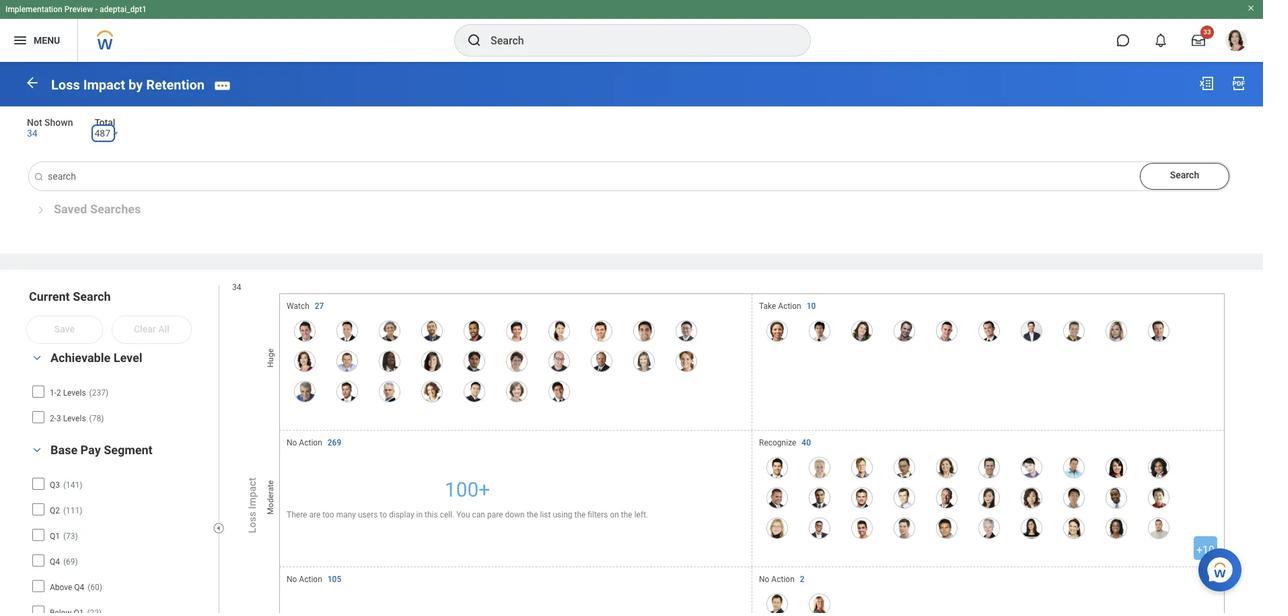 Task type: locate. For each thing, give the bounding box(es) containing it.
loss left moderate
[[246, 512, 258, 533]]

there are too many users to display in this cell. you can pare down the list using the filters on the left.
[[287, 510, 649, 520]]

1 vertical spatial levels
[[63, 414, 86, 423]]

2 levels from the top
[[63, 414, 86, 423]]

action for 105
[[299, 575, 322, 584]]

demo_m303.jpg image
[[852, 517, 873, 539]]

-
[[95, 5, 98, 14]]

rachelknightfinal.png image
[[1064, 517, 1085, 539]]

demo_m053.png image
[[294, 381, 316, 402]]

demo_m034.png image
[[1106, 487, 1128, 509]]

menu
[[34, 35, 60, 46]]

1-
[[50, 388, 57, 398]]

impact
[[83, 77, 125, 93], [246, 478, 258, 509]]

q3
[[50, 480, 60, 490]]

2
[[57, 388, 61, 398], [800, 575, 805, 584]]

2-3 levels
[[50, 414, 86, 423]]

demo_m055.png image
[[894, 320, 916, 342]]

profile logan mcneil image
[[1226, 30, 1248, 54]]

demo_m176.png image
[[464, 320, 485, 342]]

take action 10
[[759, 301, 816, 311]]

0 vertical spatial q4
[[50, 557, 60, 567]]

levels
[[63, 388, 86, 398], [63, 414, 86, 423]]

q2
[[50, 506, 60, 515]]

demo_m278.png image
[[591, 320, 613, 342]]

1 vertical spatial loss
[[246, 512, 258, 533]]

achievable level group
[[27, 350, 212, 432]]

0 vertical spatial 2
[[57, 388, 61, 398]]

demo_m277.png image
[[379, 381, 401, 402]]

implementation
[[5, 5, 62, 14]]

34 button
[[27, 127, 40, 140]]

no for no action 2
[[759, 575, 770, 584]]

inbox large image
[[1192, 34, 1206, 47]]

no action 2
[[759, 575, 805, 584]]

1 horizontal spatial impact
[[246, 478, 258, 509]]

(60)
[[88, 583, 102, 592]]

1 vertical spatial q4
[[74, 583, 84, 592]]

0 horizontal spatial q4
[[50, 557, 60, 567]]

105 button
[[328, 574, 344, 585]]

demo_m072.png image
[[767, 487, 788, 509]]

loss for loss impact
[[246, 512, 258, 533]]

impact left moderate
[[246, 478, 258, 509]]

no
[[287, 438, 297, 447], [287, 575, 297, 584], [759, 575, 770, 584]]

in
[[416, 510, 423, 520]]

Search Workday  search field
[[491, 26, 783, 55]]

0 horizontal spatial 34
[[27, 128, 38, 139]]

levels for 1-2 levels
[[63, 388, 86, 398]]

this
[[425, 510, 438, 520]]

demo_m074.png image
[[464, 381, 485, 402]]

demo_m067.png image
[[1064, 457, 1085, 478]]

demo_m245.png image
[[937, 320, 958, 342]]

demo_m210.png image
[[979, 320, 1000, 342]]

menu button
[[0, 19, 78, 62]]

thorsten horn.jpg image
[[1021, 320, 1043, 342]]

the
[[527, 510, 538, 520], [575, 510, 586, 520], [621, 510, 633, 520]]

loss impact by retention
[[51, 77, 205, 93]]

loss
[[51, 77, 80, 93], [246, 512, 258, 533]]

no action 105
[[287, 575, 342, 584]]

search button
[[1141, 163, 1230, 190]]

demo_f238.png image
[[506, 320, 528, 342]]

current search
[[29, 290, 111, 304]]

1 vertical spatial search
[[73, 290, 111, 304]]

levels right the 3
[[63, 414, 86, 423]]

moderate
[[266, 480, 275, 514]]

view printable version (pdf) image
[[1231, 75, 1248, 92]]

0 horizontal spatial impact
[[83, 77, 125, 93]]

action for 2
[[772, 575, 795, 584]]

100+
[[445, 478, 490, 501]]

base pay segment button
[[50, 443, 153, 457]]

1 horizontal spatial the
[[575, 510, 586, 520]]

achievable level tree
[[32, 381, 207, 429]]

charlie smith demo_m167.png image
[[852, 457, 873, 478]]

using
[[553, 510, 573, 520]]

no left 105
[[287, 575, 297, 584]]

2-
[[50, 414, 57, 423]]

demo_m178.png image
[[1149, 320, 1170, 342]]

2 button
[[800, 574, 807, 585]]

0 horizontal spatial the
[[527, 510, 538, 520]]

action left 105
[[299, 575, 322, 584]]

habib_al_manar.png image
[[634, 320, 655, 342]]

1 horizontal spatial loss
[[246, 512, 258, 533]]

1 horizontal spatial search
[[1171, 170, 1200, 181]]

impact for loss impact by retention
[[83, 77, 125, 93]]

1 vertical spatial impact
[[246, 478, 258, 509]]

by
[[129, 77, 143, 93]]

487
[[95, 128, 110, 139]]

0 vertical spatial loss
[[51, 77, 80, 93]]

10
[[807, 301, 816, 311]]

0 horizontal spatial search
[[73, 290, 111, 304]]

demo_m026.png image
[[676, 320, 698, 342]]

levels right 1-
[[63, 388, 86, 398]]

loss right previous page icon
[[51, 77, 80, 93]]

to
[[380, 510, 387, 520]]

demo_m188.png image
[[549, 381, 570, 402]]

demo_m260.png image
[[852, 487, 873, 509]]

q4
[[50, 557, 60, 567], [74, 583, 84, 592]]

base pay segment group
[[27, 442, 212, 613]]

(78)
[[89, 414, 104, 423]]

the left list
[[527, 510, 538, 520]]

watch
[[287, 301, 310, 311]]

the right using
[[575, 510, 586, 520]]

users
[[358, 510, 378, 520]]

loss impact
[[246, 478, 258, 533]]

are
[[309, 510, 321, 520]]

q4 left (69) in the bottom of the page
[[50, 557, 60, 567]]

0 vertical spatial 34
[[27, 128, 38, 139]]

the right on on the bottom of page
[[621, 510, 633, 520]]

menu banner
[[0, 0, 1264, 62]]

(111)
[[63, 506, 82, 515]]

0 vertical spatial levels
[[63, 388, 86, 398]]

no for no action 105
[[287, 575, 297, 584]]

demo_f233.png image
[[1106, 457, 1128, 478]]

export to excel image
[[1199, 75, 1215, 92]]

demo_f070.png image
[[1021, 517, 1043, 539]]

recognize
[[759, 438, 797, 447]]

impact left 'by'
[[83, 77, 125, 93]]

0 horizontal spatial loss
[[51, 77, 80, 93]]

1 vertical spatial 2
[[800, 575, 805, 584]]

demo_m032.png image
[[549, 350, 570, 372]]

1-2 levels
[[50, 388, 86, 398]]

demo_f184.png image
[[979, 517, 1000, 539]]

loss for loss impact by retention
[[51, 77, 80, 93]]

search
[[1171, 170, 1200, 181], [73, 290, 111, 304]]

0 vertical spatial search
[[1171, 170, 1200, 181]]

1 vertical spatial 34
[[232, 283, 241, 293]]

action left 269
[[299, 438, 322, 447]]

action left 2 button
[[772, 575, 795, 584]]

demo_f106.png image
[[1149, 457, 1170, 478]]

(73)
[[63, 532, 78, 541]]

demo_f098.png image
[[894, 457, 916, 478]]

search image
[[34, 172, 44, 183]]

shown
[[44, 117, 73, 128]]

mac demo_m174.png image
[[894, 487, 916, 509]]

no left 269
[[287, 438, 297, 447]]

demo_f209.png image
[[421, 350, 443, 372]]

level
[[114, 350, 142, 365]]

0 vertical spatial impact
[[83, 77, 125, 93]]

demo_f017.png image
[[1021, 487, 1043, 509]]

demo_f020.jpg image
[[809, 594, 831, 613]]

3
[[57, 414, 61, 423]]

34
[[27, 128, 38, 139], [232, 283, 241, 293]]

pay
[[81, 443, 101, 457]]

list
[[540, 510, 551, 520]]

q4 left the (60)
[[74, 583, 84, 592]]

no up demo_m145.png icon
[[759, 575, 770, 584]]

chevron down image
[[29, 445, 45, 455]]

269
[[328, 438, 342, 447]]

action left 10
[[779, 301, 802, 311]]

retention
[[146, 77, 205, 93]]

1 levels from the top
[[63, 388, 86, 398]]

demo_m019.png image
[[294, 320, 316, 342]]

demo_m079.png image
[[809, 320, 831, 342]]

not shown 34
[[27, 117, 73, 139]]

105
[[328, 575, 342, 584]]

Search search field
[[27, 163, 1231, 191]]

0 horizontal spatial 2
[[57, 388, 61, 398]]

1 horizontal spatial 2
[[800, 575, 805, 584]]

2 horizontal spatial the
[[621, 510, 633, 520]]

filters
[[588, 510, 608, 520]]

27
[[315, 301, 324, 311]]



Task type: vqa. For each thing, say whether or not it's contained in the screenshot.


Task type: describe. For each thing, give the bounding box(es) containing it.
search inside filter search field
[[73, 290, 111, 304]]

implementation preview -   adeptai_dpt1
[[5, 5, 147, 14]]

demo_m365.jpg image
[[809, 517, 831, 539]]

many
[[336, 510, 356, 520]]

487 button
[[95, 127, 112, 140]]

action for 10
[[779, 301, 802, 311]]

achievable
[[50, 350, 111, 365]]

current
[[29, 290, 70, 304]]

(69)
[[63, 557, 78, 567]]

total
[[95, 117, 115, 128]]

demo_m070.png image
[[591, 350, 613, 372]]

demo_m168.png image
[[937, 517, 958, 539]]

demo_m071.png image
[[337, 350, 358, 372]]

segment
[[104, 443, 153, 457]]

demo_m049.png image
[[421, 320, 443, 342]]

base pay segment
[[50, 443, 153, 457]]

demo_f365.jpg image
[[1106, 517, 1128, 539]]

not
[[27, 117, 42, 128]]

demo_f075.png image
[[549, 320, 570, 342]]

pare
[[487, 510, 503, 520]]

(237)
[[89, 388, 108, 398]]

joybanks.png image
[[767, 320, 788, 342]]

100+ main content
[[0, 62, 1264, 613]]

huge
[[266, 349, 275, 368]]

notifications large image
[[1155, 34, 1168, 47]]

chevron down image
[[29, 353, 45, 363]]

demo_f065.png image
[[379, 320, 401, 342]]

demo_m249.png image
[[767, 457, 788, 478]]

no action 269
[[287, 438, 342, 447]]

previous page image
[[24, 75, 40, 91]]

269 button
[[328, 437, 344, 448]]

base pay segment tree
[[32, 473, 207, 613]]

demo_m101.png image
[[1064, 487, 1085, 509]]

search inside button
[[1171, 170, 1200, 181]]

levels for 2-3 levels
[[63, 414, 86, 423]]

33
[[1204, 28, 1212, 36]]

demo_m012.png image
[[464, 350, 485, 372]]

Loss Impact by Retention text field
[[29, 163, 1231, 191]]

display
[[389, 510, 414, 520]]

demo_m117.png image
[[1064, 320, 1085, 342]]

loss impact by retention link
[[51, 77, 205, 93]]

3 the from the left
[[621, 510, 633, 520]]

demo_f084.png image
[[421, 381, 443, 402]]

27 button
[[315, 301, 326, 311]]

justify image
[[12, 32, 28, 48]]

40
[[802, 438, 811, 447]]

cell.
[[440, 510, 455, 520]]

demo_f121.png image
[[979, 487, 1000, 509]]

too
[[323, 510, 334, 520]]

can
[[472, 510, 485, 520]]

adeptai_dpt1
[[100, 5, 147, 14]]

demo_f069.png image
[[676, 350, 698, 372]]

1 horizontal spatial q4
[[74, 583, 84, 592]]

achievable level
[[50, 350, 142, 365]]

demo_m093.png image
[[894, 517, 916, 539]]

demo_f087.png image
[[506, 381, 528, 402]]

impact for loss impact
[[246, 478, 258, 509]]

preview
[[64, 5, 93, 14]]

demo_f057.png image
[[506, 350, 528, 372]]

down
[[505, 510, 525, 520]]

demo_m206.png image
[[1149, 487, 1170, 509]]

demo_f044.png image
[[852, 320, 873, 342]]

(141)
[[63, 480, 82, 490]]

33 button
[[1184, 26, 1215, 55]]

demo_m018.png image
[[979, 457, 1000, 478]]

above q4
[[50, 583, 84, 592]]

elin p_f210.png image
[[1106, 320, 1128, 342]]

left.
[[635, 510, 649, 520]]

no for no action 269
[[287, 438, 297, 447]]

+10
[[1197, 544, 1215, 556]]

40 button
[[802, 437, 813, 448]]

q1
[[50, 532, 60, 541]]

demo_f021.png image
[[937, 457, 958, 478]]

there
[[287, 510, 307, 520]]

demo_f104.png image
[[767, 517, 788, 539]]

demo_m042.png image
[[337, 320, 358, 342]]

recognize 40
[[759, 438, 811, 447]]

demo_m367.jpg image
[[1149, 517, 1170, 539]]

search image
[[467, 32, 483, 48]]

achievable level button
[[50, 350, 142, 365]]

watch 27
[[287, 301, 324, 311]]

demo_f133.png image
[[634, 350, 655, 372]]

you
[[457, 510, 470, 520]]

action for 269
[[299, 438, 322, 447]]

1 horizontal spatial 34
[[232, 283, 241, 293]]

demo_f062.jpg image
[[1021, 457, 1043, 478]]

1 the from the left
[[527, 510, 538, 520]]

34 inside not shown 34
[[27, 128, 38, 139]]

10 button
[[807, 301, 818, 311]]

base
[[50, 443, 78, 457]]

take
[[759, 301, 777, 311]]

on
[[610, 510, 619, 520]]

demo_m125.png image
[[337, 381, 358, 402]]

close environment banner image
[[1248, 4, 1256, 12]]

demo_f076.png image
[[294, 350, 316, 372]]

demo_m145.png image
[[767, 594, 788, 613]]

filter search field
[[27, 289, 221, 613]]

adhesh demo_m088.png image
[[809, 487, 831, 509]]

2 inside the 'achievable level' tree
[[57, 388, 61, 398]]

gregoire tisserand_m218.png image
[[937, 487, 958, 509]]

demo_f010.png image
[[379, 350, 401, 372]]

above
[[50, 583, 72, 592]]

2 the from the left
[[575, 510, 586, 520]]

demo_m080.png image
[[809, 457, 831, 478]]



